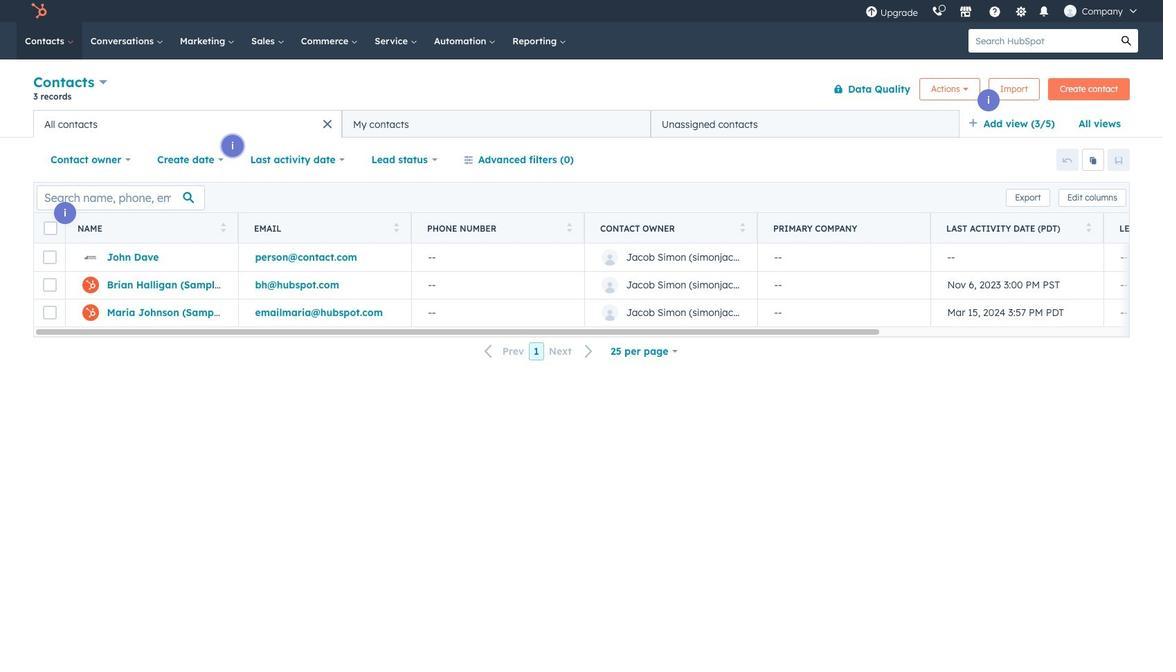 Task type: locate. For each thing, give the bounding box(es) containing it.
press to sort. image
[[740, 223, 745, 232], [1086, 223, 1091, 232]]

marketplaces image
[[960, 6, 972, 19]]

2 horizontal spatial press to sort. image
[[567, 223, 572, 232]]

1 press to sort. image from the left
[[740, 223, 745, 232]]

Search name, phone, email addresses, or company search field
[[37, 185, 205, 210]]

1 horizontal spatial press to sort. image
[[1086, 223, 1091, 232]]

3 press to sort. image from the left
[[567, 223, 572, 232]]

2 press to sort. image from the left
[[1086, 223, 1091, 232]]

press to sort. image for second press to sort. 'element' from the right
[[740, 223, 745, 232]]

0 horizontal spatial press to sort. image
[[221, 223, 226, 232]]

2 press to sort. element from the left
[[394, 223, 399, 234]]

0 horizontal spatial press to sort. image
[[740, 223, 745, 232]]

banner
[[33, 71, 1130, 110]]

1 press to sort. image from the left
[[221, 223, 226, 232]]

press to sort. element
[[221, 223, 226, 234], [394, 223, 399, 234], [567, 223, 572, 234], [740, 223, 745, 234], [1086, 223, 1091, 234]]

press to sort. image for 5th press to sort. 'element' from the right
[[221, 223, 226, 232]]

menu
[[858, 0, 1147, 22]]

2 press to sort. image from the left
[[394, 223, 399, 232]]

press to sort. image
[[221, 223, 226, 232], [394, 223, 399, 232], [567, 223, 572, 232]]

column header
[[758, 213, 931, 244]]

1 horizontal spatial press to sort. image
[[394, 223, 399, 232]]

press to sort. image for 3rd press to sort. 'element' from left
[[567, 223, 572, 232]]



Task type: describe. For each thing, give the bounding box(es) containing it.
jacob simon image
[[1064, 5, 1077, 17]]

pagination navigation
[[476, 343, 602, 361]]

3 press to sort. element from the left
[[567, 223, 572, 234]]

Search HubSpot search field
[[969, 29, 1115, 53]]

press to sort. image for second press to sort. 'element' from the left
[[394, 223, 399, 232]]

1 press to sort. element from the left
[[221, 223, 226, 234]]

5 press to sort. element from the left
[[1086, 223, 1091, 234]]

press to sort. image for 1st press to sort. 'element' from right
[[1086, 223, 1091, 232]]

4 press to sort. element from the left
[[740, 223, 745, 234]]



Task type: vqa. For each thing, say whether or not it's contained in the screenshot.
WELCOME Image
no



